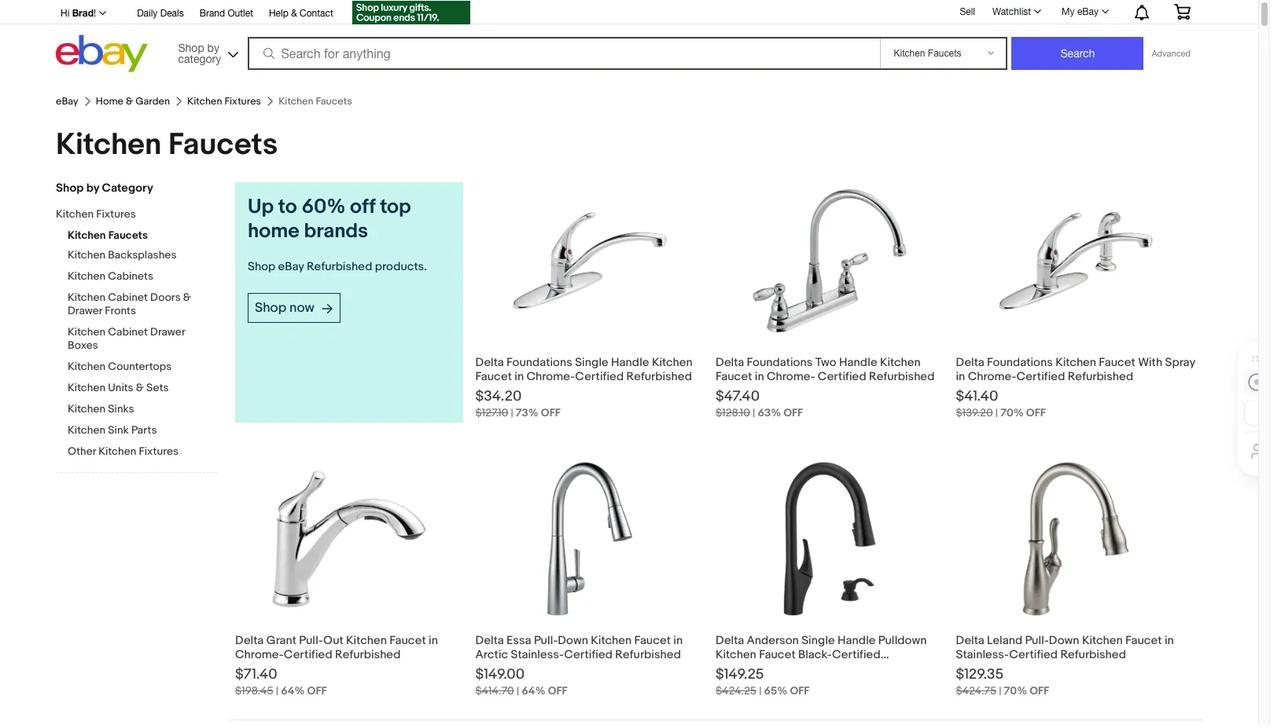 Task type: vqa. For each thing, say whether or not it's contained in the screenshot.
left Faucets
yes



Task type: describe. For each thing, give the bounding box(es) containing it.
faucet for $71.40
[[389, 634, 426, 649]]

1 horizontal spatial faucets
[[168, 127, 278, 164]]

0 vertical spatial drawer
[[68, 304, 102, 318]]

$139.20
[[956, 407, 993, 420]]

$34.20
[[475, 388, 522, 406]]

kitchen fixtures
[[187, 95, 261, 108]]

garden
[[135, 95, 170, 108]]

my
[[1062, 6, 1075, 17]]

brand outlet
[[200, 8, 253, 19]]

home & garden link
[[96, 95, 170, 108]]

down for refurbished
[[558, 634, 588, 649]]

| for $34.20
[[511, 407, 513, 420]]

shop for shop ebay refurbished products.
[[248, 259, 275, 274]]

sell
[[960, 6, 975, 17]]

foundations for $34.20
[[507, 355, 572, 370]]

backsplashes
[[108, 249, 177, 262]]

up to 60% off top home brands
[[248, 195, 411, 244]]

kitchen cabinets link
[[68, 270, 217, 285]]

out
[[323, 634, 343, 649]]

$139.20 text field
[[956, 407, 993, 420]]

refurbished for delta leland pull-down kitchen faucet in stainless-certified refurbished $129.35 $424.75 | 70% off
[[1060, 648, 1126, 663]]

& right home
[[126, 95, 133, 108]]

$424.75 text field
[[956, 685, 997, 698]]

grant
[[266, 634, 296, 649]]

$41.40
[[956, 388, 998, 406]]

kitchen inside delta foundations two handle kitchen faucet in chrome- certified refurbished $47.40 $128.10 | 63% off
[[880, 355, 921, 370]]

anderson
[[747, 634, 799, 649]]

$414.70
[[475, 685, 514, 698]]

single for chrome-
[[575, 355, 608, 370]]

faucet for $129.35
[[1125, 634, 1162, 649]]

pulldown
[[878, 634, 927, 649]]

kitchen units & sets link
[[68, 381, 217, 396]]

handle inside delta anderson single handle pulldown kitchen faucet black-certified refurbished
[[838, 634, 876, 649]]

handle for $34.20
[[611, 355, 649, 370]]

refurbished for delta foundations single handle kitchen faucet in chrome-certified refurbished $34.20 $127.10 | 73% off
[[626, 370, 692, 385]]

certified for $47.40
[[818, 370, 866, 385]]

shop for shop by category
[[56, 181, 84, 196]]

delta foundations two handle kitchen faucet in chrome- certified refurbished image
[[751, 182, 908, 340]]

off
[[350, 195, 375, 219]]

1 vertical spatial kitchen fixtures link
[[56, 208, 205, 223]]

other
[[68, 445, 96, 458]]

arctic
[[475, 648, 508, 663]]

| for $71.40
[[276, 685, 278, 698]]

$71.40
[[235, 667, 277, 684]]

daily
[[137, 8, 158, 19]]

spray
[[1165, 355, 1195, 370]]

delta anderson single handle pulldown kitchen faucet black-certified refurbished image
[[751, 461, 908, 618]]

daily deals
[[137, 8, 184, 19]]

advanced link
[[1144, 38, 1199, 69]]

shop now link
[[248, 293, 340, 323]]

none submit inside shop by category banner
[[1012, 37, 1144, 70]]

73%
[[516, 407, 539, 420]]

by for category
[[207, 41, 219, 54]]

$149.25
[[716, 667, 764, 684]]

advanced
[[1152, 49, 1191, 58]]

$424.75
[[956, 685, 997, 698]]

foundations for $41.40
[[987, 355, 1053, 370]]

sink
[[108, 424, 129, 437]]

delta anderson single handle pulldown kitchen faucet black-certified refurbished
[[716, 634, 927, 677]]

$127.10
[[475, 407, 508, 420]]

kitchen sink parts link
[[68, 424, 217, 439]]

pull- for $129.35
[[1025, 634, 1049, 649]]

countertops
[[108, 360, 172, 374]]

down for $129.35
[[1049, 634, 1079, 649]]

kitchen inside 'delta leland pull-down kitchen faucet in stainless-certified refurbished $129.35 $424.75 | 70% off'
[[1082, 634, 1123, 649]]

essa
[[507, 634, 531, 649]]

shop ebay refurbished products.
[[248, 259, 427, 274]]

& left "sets"
[[136, 381, 144, 395]]

sell link
[[953, 6, 982, 17]]

$149.00
[[475, 667, 525, 684]]

2 cabinet from the top
[[108, 326, 148, 339]]

category
[[102, 181, 153, 196]]

ebay link
[[56, 95, 78, 108]]

$47.40
[[716, 388, 760, 406]]

certified for $129.35
[[1009, 648, 1058, 663]]

ebay for my ebay
[[1077, 6, 1099, 17]]

delta inside delta anderson single handle pulldown kitchen faucet black-certified refurbished
[[716, 634, 744, 649]]

kitchen fixtures kitchen faucets kitchen backsplashes kitchen cabinets kitchen cabinet doors & drawer fronts kitchen cabinet drawer boxes kitchen countertops kitchen units & sets kitchen sinks kitchen sink parts other kitchen fixtures
[[56, 208, 191, 458]]

ebay for shop ebay refurbished products.
[[278, 259, 304, 274]]

stainless- inside 'delta leland pull-down kitchen faucet in stainless-certified refurbished $129.35 $424.75 | 70% off'
[[956, 648, 1009, 663]]

pull- for $149.00
[[534, 634, 558, 649]]

kitchen inside delta anderson single handle pulldown kitchen faucet black-certified refurbished
[[716, 648, 756, 663]]

delta for $47.40
[[716, 355, 744, 370]]

doors
[[150, 291, 181, 304]]

get the coupon image
[[352, 1, 470, 24]]

faucet for $149.00
[[634, 634, 671, 649]]

brand outlet link
[[200, 6, 253, 23]]

products.
[[375, 259, 427, 274]]

category
[[178, 52, 221, 65]]

chrome- for $34.20
[[527, 370, 575, 385]]

certified for $41.40
[[1017, 370, 1065, 385]]

shop for shop now
[[255, 300, 286, 316]]

shop by category banner
[[52, 0, 1202, 76]]

brad
[[72, 7, 94, 19]]

kitchen backsplashes link
[[68, 249, 217, 263]]

& inside account navigation
[[291, 8, 297, 19]]

faucet inside delta foundations kitchen faucet with spray in chrome-certified refurbished $41.40 $139.20 | 70% off
[[1099, 355, 1135, 370]]

refurbished for delta anderson single handle pulldown kitchen faucet black-certified refurbished
[[716, 662, 781, 677]]

stainless- inside delta essa pull-down kitchen faucet in arctic stainless-certified refurbished $149.00 $414.70 | 64% off
[[511, 648, 564, 663]]

64% inside delta essa pull-down kitchen faucet in arctic stainless-certified refurbished $149.00 $414.70 | 64% off
[[522, 685, 545, 698]]

pull- for $71.40
[[299, 634, 323, 649]]

delta for $71.40
[[235, 634, 264, 649]]

63%
[[758, 407, 781, 420]]

account navigation
[[52, 0, 1202, 27]]

off for $47.40
[[783, 407, 803, 420]]

watchlist link
[[984, 2, 1048, 21]]

| inside delta essa pull-down kitchen faucet in arctic stainless-certified refurbished $149.00 $414.70 | 64% off
[[517, 685, 519, 698]]

off inside $149.25 $424.25 | 65% off
[[790, 685, 809, 698]]

two
[[815, 355, 837, 370]]

kitchen inside delta foundations single handle kitchen faucet in chrome-certified refurbished $34.20 $127.10 | 73% off
[[652, 355, 693, 370]]

up to 60% off top home brands shop ebay refurbished products. element
[[229, 164, 1202, 720]]

in for $71.40
[[429, 634, 438, 649]]

leland
[[987, 634, 1022, 649]]

delta grant pull-out kitchen faucet in chrome-certified refurbished $71.40 $198.45 | 64% off
[[235, 634, 438, 698]]

$198.45
[[235, 685, 273, 698]]

kitchen inside delta essa pull-down kitchen faucet in arctic stainless-certified refurbished $149.00 $414.70 | 64% off
[[591, 634, 632, 649]]

fixtures for kitchen fixtures kitchen faucets kitchen backsplashes kitchen cabinets kitchen cabinet doors & drawer fronts kitchen cabinet drawer boxes kitchen countertops kitchen units & sets kitchen sinks kitchen sink parts other kitchen fixtures
[[96, 208, 136, 221]]

contact
[[300, 8, 333, 19]]

my ebay link
[[1053, 2, 1116, 21]]

handle for $47.40
[[839, 355, 877, 370]]

$424.25 text field
[[716, 685, 757, 698]]

1 vertical spatial ebay
[[56, 95, 78, 108]]

home & garden
[[96, 95, 170, 108]]



Task type: locate. For each thing, give the bounding box(es) containing it.
1 horizontal spatial drawer
[[150, 326, 185, 339]]

delta up $41.40
[[956, 355, 984, 370]]

off for $34.20
[[541, 407, 560, 420]]

1 foundations from the left
[[507, 355, 572, 370]]

1 64% from the left
[[281, 685, 305, 698]]

fixtures for kitchen fixtures
[[224, 95, 261, 108]]

faucet for $47.40
[[716, 370, 752, 385]]

your shopping cart image
[[1173, 4, 1191, 20]]

64% right "$198.45" "text field"
[[281, 685, 305, 698]]

0 horizontal spatial stainless-
[[511, 648, 564, 663]]

$414.70 text field
[[475, 685, 514, 698]]

faucet inside delta anderson single handle pulldown kitchen faucet black-certified refurbished
[[759, 648, 796, 663]]

off for $41.40
[[1026, 407, 1046, 420]]

black-
[[798, 648, 832, 663]]

delta grant pull-out kitchen faucet in chrome-certified refurbished image
[[271, 461, 428, 618]]

1 vertical spatial fixtures
[[96, 208, 136, 221]]

1 horizontal spatial by
[[207, 41, 219, 54]]

handle inside delta foundations two handle kitchen faucet in chrome- certified refurbished $47.40 $128.10 | 63% off
[[839, 355, 877, 370]]

delta foundations two handle kitchen faucet in chrome- certified refurbished $47.40 $128.10 | 63% off
[[716, 355, 935, 420]]

certified inside delta foundations two handle kitchen faucet in chrome- certified refurbished $47.40 $128.10 | 63% off
[[818, 370, 866, 385]]

64% down $149.00
[[522, 685, 545, 698]]

off right 65%
[[790, 685, 809, 698]]

hi brad !
[[61, 7, 96, 19]]

foundations
[[507, 355, 572, 370], [747, 355, 813, 370], [987, 355, 1053, 370]]

delta essa pull-down kitchen faucet in arctic stainless-certified refurbished image
[[511, 461, 668, 618]]

delta inside 'delta leland pull-down kitchen faucet in stainless-certified refurbished $129.35 $424.75 | 70% off'
[[956, 634, 984, 649]]

delta for $149.00
[[475, 634, 504, 649]]

off right $424.75
[[1030, 685, 1049, 698]]

shop left category
[[56, 181, 84, 196]]

shop by category button
[[171, 35, 242, 69]]

handle inside delta foundations single handle kitchen faucet in chrome-certified refurbished $34.20 $127.10 | 73% off
[[611, 355, 649, 370]]

foundations up $41.40
[[987, 355, 1053, 370]]

| inside delta foundations single handle kitchen faucet in chrome-certified refurbished $34.20 $127.10 | 73% off
[[511, 407, 513, 420]]

kitchen cabinet doors & drawer fronts link
[[68, 291, 217, 319]]

2 horizontal spatial pull-
[[1025, 634, 1049, 649]]

1 horizontal spatial stainless-
[[956, 648, 1009, 663]]

off for $71.40
[[307, 685, 327, 698]]

other kitchen fixtures link
[[68, 445, 217, 460]]

kitchen cabinet drawer boxes link
[[68, 326, 217, 354]]

single for black-
[[801, 634, 835, 649]]

70%
[[1000, 407, 1024, 420], [1004, 685, 1027, 698]]

kitchen
[[187, 95, 222, 108], [56, 127, 162, 164], [56, 208, 94, 221], [68, 229, 106, 242], [68, 249, 105, 262], [68, 270, 105, 283], [68, 291, 105, 304], [68, 326, 105, 339], [652, 355, 693, 370], [880, 355, 921, 370], [1056, 355, 1096, 370], [68, 360, 105, 374], [68, 381, 105, 395], [68, 403, 105, 416], [68, 424, 105, 437], [98, 445, 136, 458], [346, 634, 387, 649], [591, 634, 632, 649], [1082, 634, 1123, 649], [716, 648, 756, 663]]

shop inside shop by category
[[178, 41, 204, 54]]

certified inside delta foundations kitchen faucet with spray in chrome-certified refurbished $41.40 $139.20 | 70% off
[[1017, 370, 1065, 385]]

2 vertical spatial ebay
[[278, 259, 304, 274]]

off inside delta foundations two handle kitchen faucet in chrome- certified refurbished $47.40 $128.10 | 63% off
[[783, 407, 803, 420]]

0 vertical spatial faucets
[[168, 127, 278, 164]]

foundations left the two
[[747, 355, 813, 370]]

kitchen faucets
[[56, 127, 278, 164]]

off right $139.20
[[1026, 407, 1046, 420]]

kitchen inside delta foundations kitchen faucet with spray in chrome-certified refurbished $41.40 $139.20 | 70% off
[[1056, 355, 1096, 370]]

70% for $41.40
[[1000, 407, 1024, 420]]

| for $129.35
[[999, 685, 1002, 698]]

| inside $149.25 $424.25 | 65% off
[[759, 685, 762, 698]]

hi
[[61, 8, 69, 19]]

delta inside delta grant pull-out kitchen faucet in chrome-certified refurbished $71.40 $198.45 | 64% off
[[235, 634, 264, 649]]

ebay right 'my'
[[1077, 6, 1099, 17]]

0 vertical spatial 70%
[[1000, 407, 1024, 420]]

single inside delta foundations single handle kitchen faucet in chrome-certified refurbished $34.20 $127.10 | 73% off
[[575, 355, 608, 370]]

brands
[[304, 219, 368, 244]]

$198.45 text field
[[235, 685, 273, 698]]

chrome- inside delta foundations single handle kitchen faucet in chrome-certified refurbished $34.20 $127.10 | 73% off
[[527, 370, 575, 385]]

1 vertical spatial single
[[801, 634, 835, 649]]

3 foundations from the left
[[987, 355, 1053, 370]]

refurbished for delta foundations two handle kitchen faucet in chrome- certified refurbished $47.40 $128.10 | 63% off
[[869, 370, 935, 385]]

kitchen inside delta grant pull-out kitchen faucet in chrome-certified refurbished $71.40 $198.45 | 64% off
[[346, 634, 387, 649]]

down inside 'delta leland pull-down kitchen faucet in stainless-certified refurbished $129.35 $424.75 | 70% off'
[[1049, 634, 1079, 649]]

shop by category
[[178, 41, 221, 65]]

0 horizontal spatial pull-
[[299, 634, 323, 649]]

kitchen fixtures link
[[187, 95, 261, 108], [56, 208, 205, 223]]

my ebay
[[1062, 6, 1099, 17]]

now
[[289, 300, 315, 316]]

faucet
[[1099, 355, 1135, 370], [475, 370, 512, 385], [716, 370, 752, 385], [389, 634, 426, 649], [634, 634, 671, 649], [1125, 634, 1162, 649], [759, 648, 796, 663]]

down right leland
[[1049, 634, 1079, 649]]

off for $129.35
[[1030, 685, 1049, 698]]

| right the $139.20 text box
[[995, 407, 998, 420]]

2 vertical spatial fixtures
[[139, 445, 179, 458]]

| right '$424.75' text field
[[999, 685, 1002, 698]]

delta leland pull-down kitchen faucet in stainless-certified refurbished image
[[997, 461, 1155, 618]]

stainless- up $149.00
[[511, 648, 564, 663]]

help
[[269, 8, 288, 19]]

| left 65%
[[759, 685, 762, 698]]

by left category
[[86, 181, 99, 196]]

refurbished inside delta anderson single handle pulldown kitchen faucet black-certified refurbished
[[716, 662, 781, 677]]

1 pull- from the left
[[299, 634, 323, 649]]

by down brand
[[207, 41, 219, 54]]

shop by category
[[56, 181, 153, 196]]

in for $41.40
[[956, 370, 965, 385]]

64% inside delta grant pull-out kitchen faucet in chrome-certified refurbished $71.40 $198.45 | 64% off
[[281, 685, 305, 698]]

pull- right essa
[[534, 634, 558, 649]]

chrome- up 73%
[[527, 370, 575, 385]]

delta left essa
[[475, 634, 504, 649]]

in inside delta foundations two handle kitchen faucet in chrome- certified refurbished $47.40 $128.10 | 63% off
[[755, 370, 764, 385]]

fixtures down parts
[[139, 445, 179, 458]]

chrome- for $71.40
[[235, 648, 284, 663]]

delta foundations kitchen faucet with spray in chrome-certified refurbished image
[[997, 182, 1155, 340]]

certified
[[575, 370, 624, 385], [818, 370, 866, 385], [1017, 370, 1065, 385], [284, 648, 332, 663], [564, 648, 613, 663], [832, 648, 881, 663], [1009, 648, 1058, 663]]

1 vertical spatial 70%
[[1004, 685, 1027, 698]]

refurbished inside delta foundations two handle kitchen faucet in chrome- certified refurbished $47.40 $128.10 | 63% off
[[869, 370, 935, 385]]

refurbished
[[307, 259, 372, 274], [626, 370, 692, 385], [869, 370, 935, 385], [1068, 370, 1133, 385], [335, 648, 401, 663], [615, 648, 681, 663], [1060, 648, 1126, 663], [716, 662, 781, 677]]

& right help
[[291, 8, 297, 19]]

2 horizontal spatial ebay
[[1077, 6, 1099, 17]]

1 horizontal spatial fixtures
[[139, 445, 179, 458]]

off right 63%
[[783, 407, 803, 420]]

| left 63%
[[753, 407, 755, 420]]

sinks
[[108, 403, 134, 416]]

home
[[96, 95, 123, 108]]

1 horizontal spatial foundations
[[747, 355, 813, 370]]

1 vertical spatial drawer
[[150, 326, 185, 339]]

single inside delta anderson single handle pulldown kitchen faucet black-certified refurbished
[[801, 634, 835, 649]]

refurbished inside delta foundations kitchen faucet with spray in chrome-certified refurbished $41.40 $139.20 | 70% off
[[1068, 370, 1133, 385]]

70% right '$424.75' text field
[[1004, 685, 1027, 698]]

chrome- left the two
[[767, 370, 815, 385]]

delta for $129.35
[[956, 634, 984, 649]]

pull- right grant
[[299, 634, 323, 649]]

chrome-
[[527, 370, 575, 385], [767, 370, 815, 385], [968, 370, 1017, 385], [235, 648, 284, 663]]

refurbished inside delta essa pull-down kitchen faucet in arctic stainless-certified refurbished $149.00 $414.70 | 64% off
[[615, 648, 681, 663]]

faucet inside delta essa pull-down kitchen faucet in arctic stainless-certified refurbished $149.00 $414.70 | 64% off
[[634, 634, 671, 649]]

$128.10 text field
[[716, 407, 750, 420]]

down
[[558, 634, 588, 649], [1049, 634, 1079, 649]]

boxes
[[68, 339, 98, 352]]

1 horizontal spatial pull-
[[534, 634, 558, 649]]

1 vertical spatial faucets
[[108, 229, 148, 242]]

faucet for $34.20
[[475, 370, 512, 385]]

0 vertical spatial ebay
[[1077, 6, 1099, 17]]

faucet inside delta foundations two handle kitchen faucet in chrome- certified refurbished $47.40 $128.10 | 63% off
[[716, 370, 752, 385]]

delta left leland
[[956, 634, 984, 649]]

foundations up 73%
[[507, 355, 572, 370]]

foundations inside delta foundations kitchen faucet with spray in chrome-certified refurbished $41.40 $139.20 | 70% off
[[987, 355, 1053, 370]]

| inside delta foundations kitchen faucet with spray in chrome-certified refurbished $41.40 $139.20 | 70% off
[[995, 407, 998, 420]]

1 down from the left
[[558, 634, 588, 649]]

70% for $129.35
[[1004, 685, 1027, 698]]

70% right the $139.20 text box
[[1000, 407, 1024, 420]]

0 horizontal spatial fixtures
[[96, 208, 136, 221]]

to
[[278, 195, 297, 219]]

chrome- up $41.40
[[968, 370, 1017, 385]]

fixtures down shop by category dropdown button
[[224, 95, 261, 108]]

65%
[[764, 685, 787, 698]]

foundations inside delta foundations single handle kitchen faucet in chrome-certified refurbished $34.20 $127.10 | 73% off
[[507, 355, 572, 370]]

by for category
[[86, 181, 99, 196]]

shop down home
[[248, 259, 275, 274]]

in for $129.35
[[1165, 634, 1174, 649]]

in for $47.40
[[755, 370, 764, 385]]

pull- inside delta grant pull-out kitchen faucet in chrome-certified refurbished $71.40 $198.45 | 64% off
[[299, 634, 323, 649]]

in inside 'delta leland pull-down kitchen faucet in stainless-certified refurbished $129.35 $424.75 | 70% off'
[[1165, 634, 1174, 649]]

70% inside 'delta leland pull-down kitchen faucet in stainless-certified refurbished $129.35 $424.75 | 70% off'
[[1004, 685, 1027, 698]]

ebay left home
[[56, 95, 78, 108]]

0 horizontal spatial down
[[558, 634, 588, 649]]

fixtures
[[224, 95, 261, 108], [96, 208, 136, 221], [139, 445, 179, 458]]

faucets up backsplashes
[[108, 229, 148, 242]]

None submit
[[1012, 37, 1144, 70]]

chrome- inside delta foundations kitchen faucet with spray in chrome-certified refurbished $41.40 $139.20 | 70% off
[[968, 370, 1017, 385]]

delta inside delta essa pull-down kitchen faucet in arctic stainless-certified refurbished $149.00 $414.70 | 64% off
[[475, 634, 504, 649]]

| right $414.70
[[517, 685, 519, 698]]

certified inside delta essa pull-down kitchen faucet in arctic stainless-certified refurbished $149.00 $414.70 | 64% off
[[564, 648, 613, 663]]

delta
[[475, 355, 504, 370], [716, 355, 744, 370], [956, 355, 984, 370], [235, 634, 264, 649], [475, 634, 504, 649], [716, 634, 744, 649], [956, 634, 984, 649]]

kitchen countertops link
[[68, 360, 217, 375]]

in inside delta essa pull-down kitchen faucet in arctic stainless-certified refurbished $149.00 $414.70 | 64% off
[[673, 634, 683, 649]]

certified inside delta grant pull-out kitchen faucet in chrome-certified refurbished $71.40 $198.45 | 64% off
[[284, 648, 332, 663]]

by inside shop by category
[[207, 41, 219, 54]]

chrome- inside delta grant pull-out kitchen faucet in chrome-certified refurbished $71.40 $198.45 | 64% off
[[235, 648, 284, 663]]

refurbished for delta foundations kitchen faucet with spray in chrome-certified refurbished $41.40 $139.20 | 70% off
[[1068, 370, 1133, 385]]

pull- inside delta essa pull-down kitchen faucet in arctic stainless-certified refurbished $149.00 $414.70 | 64% off
[[534, 634, 558, 649]]

off inside delta foundations single handle kitchen faucet in chrome-certified refurbished $34.20 $127.10 | 73% off
[[541, 407, 560, 420]]

stainless-
[[511, 648, 564, 663], [956, 648, 1009, 663]]

2 64% from the left
[[522, 685, 545, 698]]

2 foundations from the left
[[747, 355, 813, 370]]

in for refurbished
[[673, 634, 683, 649]]

1 cabinet from the top
[[108, 291, 148, 304]]

refurbished inside delta grant pull-out kitchen faucet in chrome-certified refurbished $71.40 $198.45 | 64% off
[[335, 648, 401, 663]]

fronts
[[105, 304, 136, 318]]

shop for shop by category
[[178, 41, 204, 54]]

60%
[[302, 195, 345, 219]]

delta foundations single handle kitchen faucet in chrome-certified refurbished $34.20 $127.10 | 73% off
[[475, 355, 693, 420]]

ebay inside account navigation
[[1077, 6, 1099, 17]]

fixtures down category
[[96, 208, 136, 221]]

in for $34.20
[[515, 370, 524, 385]]

off inside delta essa pull-down kitchen faucet in arctic stainless-certified refurbished $149.00 $414.70 | 64% off
[[548, 685, 567, 698]]

off right $414.70 text field
[[548, 685, 567, 698]]

refurbished inside delta foundations single handle kitchen faucet in chrome-certified refurbished $34.20 $127.10 | 73% off
[[626, 370, 692, 385]]

delta foundations single handle kitchen faucet in chrome-certified refurbished image
[[511, 182, 668, 340]]

$127.10 text field
[[475, 407, 508, 420]]

2 horizontal spatial fixtures
[[224, 95, 261, 108]]

0 vertical spatial single
[[575, 355, 608, 370]]

2 horizontal spatial foundations
[[987, 355, 1053, 370]]

3 pull- from the left
[[1025, 634, 1049, 649]]

brand
[[200, 8, 225, 19]]

sets
[[146, 381, 169, 395]]

cabinet
[[108, 291, 148, 304], [108, 326, 148, 339]]

help & contact link
[[269, 6, 333, 23]]

1 horizontal spatial single
[[801, 634, 835, 649]]

delta for $41.40
[[956, 355, 984, 370]]

delta up $149.25
[[716, 634, 744, 649]]

delta for $34.20
[[475, 355, 504, 370]]

off inside delta foundations kitchen faucet with spray in chrome-certified refurbished $41.40 $139.20 | 70% off
[[1026, 407, 1046, 420]]

in inside delta foundations kitchen faucet with spray in chrome-certified refurbished $41.40 $139.20 | 70% off
[[956, 370, 965, 385]]

| for $47.40
[[753, 407, 755, 420]]

help & contact
[[269, 8, 333, 19]]

$149.25 $424.25 | 65% off
[[716, 667, 809, 698]]

pull- inside 'delta leland pull-down kitchen faucet in stainless-certified refurbished $129.35 $424.75 | 70% off'
[[1025, 634, 1049, 649]]

off down out
[[307, 685, 327, 698]]

off inside delta grant pull-out kitchen faucet in chrome-certified refurbished $71.40 $198.45 | 64% off
[[307, 685, 327, 698]]

kitchen fixtures link down category
[[56, 208, 205, 223]]

delta inside delta foundations single handle kitchen faucet in chrome-certified refurbished $34.20 $127.10 | 73% off
[[475, 355, 504, 370]]

0 horizontal spatial drawer
[[68, 304, 102, 318]]

$128.10
[[716, 407, 750, 420]]

down inside delta essa pull-down kitchen faucet in arctic stainless-certified refurbished $149.00 $414.70 | 64% off
[[558, 634, 588, 649]]

foundations for $47.40
[[747, 355, 813, 370]]

| for $41.40
[[995, 407, 998, 420]]

1 vertical spatial cabinet
[[108, 326, 148, 339]]

drawer down doors
[[150, 326, 185, 339]]

cabinet down fronts
[[108, 326, 148, 339]]

up
[[248, 195, 274, 219]]

shop now
[[255, 300, 315, 316]]

| inside delta foundations two handle kitchen faucet in chrome- certified refurbished $47.40 $128.10 | 63% off
[[753, 407, 755, 420]]

foundations inside delta foundations two handle kitchen faucet in chrome- certified refurbished $47.40 $128.10 | 63% off
[[747, 355, 813, 370]]

top
[[380, 195, 411, 219]]

kitchen fixtures link down the category
[[187, 95, 261, 108]]

pull- right leland
[[1025, 634, 1049, 649]]

1 stainless- from the left
[[511, 648, 564, 663]]

| right "$198.45" "text field"
[[276, 685, 278, 698]]

stainless- up $129.35
[[956, 648, 1009, 663]]

shop left now
[[255, 300, 286, 316]]

0 horizontal spatial 64%
[[281, 685, 305, 698]]

chrome- for $47.40
[[767, 370, 815, 385]]

shop
[[178, 41, 204, 54], [56, 181, 84, 196], [248, 259, 275, 274], [255, 300, 286, 316]]

0 vertical spatial kitchen fixtures link
[[187, 95, 261, 108]]

& right doors
[[183, 291, 191, 304]]

faucet inside delta foundations single handle kitchen faucet in chrome-certified refurbished $34.20 $127.10 | 73% off
[[475, 370, 512, 385]]

drawer
[[68, 304, 102, 318], [150, 326, 185, 339]]

refurbished for delta grant pull-out kitchen faucet in chrome-certified refurbished $71.40 $198.45 | 64% off
[[335, 648, 401, 663]]

daily deals link
[[137, 6, 184, 23]]

units
[[108, 381, 133, 395]]

64%
[[281, 685, 305, 698], [522, 685, 545, 698]]

certified for $34.20
[[575, 370, 624, 385]]

faucet inside delta grant pull-out kitchen faucet in chrome-certified refurbished $71.40 $198.45 | 64% off
[[389, 634, 426, 649]]

watchlist
[[992, 6, 1031, 17]]

certified inside delta foundations single handle kitchen faucet in chrome-certified refurbished $34.20 $127.10 | 73% off
[[575, 370, 624, 385]]

delta up $34.20
[[475, 355, 504, 370]]

2 down from the left
[[1049, 634, 1079, 649]]

with
[[1138, 355, 1162, 370]]

0 horizontal spatial foundations
[[507, 355, 572, 370]]

in inside delta grant pull-out kitchen faucet in chrome-certified refurbished $71.40 $198.45 | 64% off
[[429, 634, 438, 649]]

drawer up boxes
[[68, 304, 102, 318]]

delta inside delta foundations kitchen faucet with spray in chrome-certified refurbished $41.40 $139.20 | 70% off
[[956, 355, 984, 370]]

shop down deals
[[178, 41, 204, 54]]

delta inside delta foundations two handle kitchen faucet in chrome- certified refurbished $47.40 $128.10 | 63% off
[[716, 355, 744, 370]]

| inside 'delta leland pull-down kitchen faucet in stainless-certified refurbished $129.35 $424.75 | 70% off'
[[999, 685, 1002, 698]]

0 horizontal spatial ebay
[[56, 95, 78, 108]]

$129.35
[[956, 667, 1004, 684]]

0 vertical spatial cabinet
[[108, 291, 148, 304]]

off inside 'delta leland pull-down kitchen faucet in stainless-certified refurbished $129.35 $424.75 | 70% off'
[[1030, 685, 1049, 698]]

certified for $71.40
[[284, 648, 332, 663]]

delta up $47.40
[[716, 355, 744, 370]]

ebay down home
[[278, 259, 304, 274]]

1 horizontal spatial 64%
[[522, 685, 545, 698]]

| left 73%
[[511, 407, 513, 420]]

handle
[[611, 355, 649, 370], [839, 355, 877, 370], [838, 634, 876, 649]]

pull-
[[299, 634, 323, 649], [534, 634, 558, 649], [1025, 634, 1049, 649]]

0 horizontal spatial faucets
[[108, 229, 148, 242]]

chrome- inside delta foundations two handle kitchen faucet in chrome- certified refurbished $47.40 $128.10 | 63% off
[[767, 370, 815, 385]]

parts
[[131, 424, 157, 437]]

1 horizontal spatial down
[[1049, 634, 1079, 649]]

home
[[248, 219, 300, 244]]

in inside delta foundations single handle kitchen faucet in chrome-certified refurbished $34.20 $127.10 | 73% off
[[515, 370, 524, 385]]

| inside delta grant pull-out kitchen faucet in chrome-certified refurbished $71.40 $198.45 | 64% off
[[276, 685, 278, 698]]

delta foundations kitchen faucet with spray in chrome-certified refurbished $41.40 $139.20 | 70% off
[[956, 355, 1195, 420]]

faucets down kitchen fixtures
[[168, 127, 278, 164]]

cabinet down cabinets
[[108, 291, 148, 304]]

1 horizontal spatial ebay
[[278, 259, 304, 274]]

faucet inside 'delta leland pull-down kitchen faucet in stainless-certified refurbished $129.35 $424.75 | 70% off'
[[1125, 634, 1162, 649]]

!
[[94, 8, 96, 19]]

&
[[291, 8, 297, 19], [126, 95, 133, 108], [183, 291, 191, 304], [136, 381, 144, 395]]

2 stainless- from the left
[[956, 648, 1009, 663]]

chrome- for $41.40
[[968, 370, 1017, 385]]

faucets inside kitchen fixtures kitchen faucets kitchen backsplashes kitchen cabinets kitchen cabinet doors & drawer fronts kitchen cabinet drawer boxes kitchen countertops kitchen units & sets kitchen sinks kitchen sink parts other kitchen fixtures
[[108, 229, 148, 242]]

0 vertical spatial by
[[207, 41, 219, 54]]

1 vertical spatial by
[[86, 181, 99, 196]]

in
[[515, 370, 524, 385], [755, 370, 764, 385], [956, 370, 965, 385], [429, 634, 438, 649], [673, 634, 683, 649], [1165, 634, 1174, 649]]

Search for anything text field
[[250, 39, 877, 68]]

chrome- up $71.40
[[235, 648, 284, 663]]

by
[[207, 41, 219, 54], [86, 181, 99, 196]]

off right 73%
[[541, 407, 560, 420]]

down right essa
[[558, 634, 588, 649]]

refurbished inside 'delta leland pull-down kitchen faucet in stainless-certified refurbished $129.35 $424.75 | 70% off'
[[1060, 648, 1126, 663]]

0 horizontal spatial by
[[86, 181, 99, 196]]

$424.25
[[716, 685, 757, 698]]

certified inside 'delta leland pull-down kitchen faucet in stainless-certified refurbished $129.35 $424.75 | 70% off'
[[1009, 648, 1058, 663]]

0 vertical spatial fixtures
[[224, 95, 261, 108]]

0 horizontal spatial single
[[575, 355, 608, 370]]

delta left grant
[[235, 634, 264, 649]]

cabinets
[[108, 270, 153, 283]]

delta leland pull-down kitchen faucet in stainless-certified refurbished $129.35 $424.75 | 70% off
[[956, 634, 1174, 698]]

certified inside delta anderson single handle pulldown kitchen faucet black-certified refurbished
[[832, 648, 881, 663]]

70% inside delta foundations kitchen faucet with spray in chrome-certified refurbished $41.40 $139.20 | 70% off
[[1000, 407, 1024, 420]]

2 pull- from the left
[[534, 634, 558, 649]]

deals
[[160, 8, 184, 19]]



